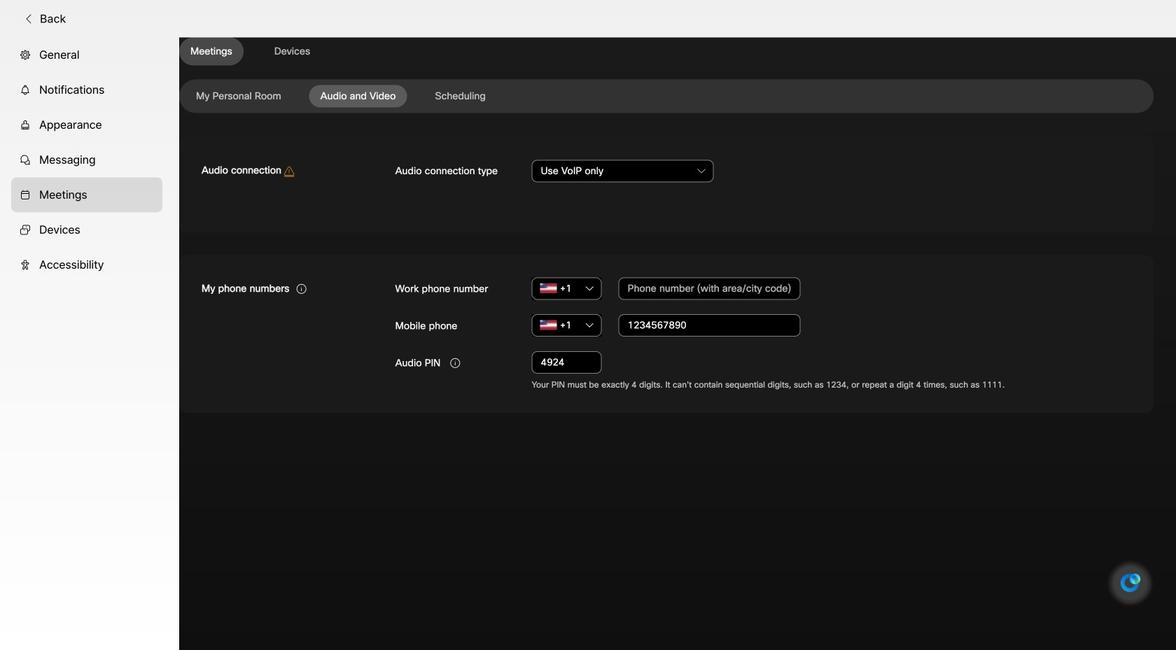 Task type: vqa. For each thing, say whether or not it's contained in the screenshot.
wrapper icon inside Notifications 'tab'
yes



Task type: describe. For each thing, give the bounding box(es) containing it.
meetings tab
[[11, 178, 163, 213]]

wrapper image for accessibility "tab"
[[20, 260, 31, 271]]

wrapper image for messaging tab
[[20, 155, 31, 166]]

0 vertical spatial wrapper image
[[23, 13, 34, 24]]

accessibility tab
[[11, 248, 163, 283]]



Task type: locate. For each thing, give the bounding box(es) containing it.
appearance tab
[[11, 108, 163, 143]]

2 wrapper image from the top
[[20, 85, 31, 96]]

1 vertical spatial wrapper image
[[20, 120, 31, 131]]

wrapper image inside messaging tab
[[20, 155, 31, 166]]

wrapper image inside general tab
[[20, 50, 31, 61]]

4 wrapper image from the top
[[20, 190, 31, 201]]

wrapper image for notifications tab
[[20, 85, 31, 96]]

wrapper image
[[23, 13, 34, 24], [20, 120, 31, 131], [20, 225, 31, 236]]

devices tab
[[11, 213, 163, 248]]

wrapper image for appearance tab
[[20, 120, 31, 131]]

general tab
[[11, 38, 163, 73]]

wrapper image for general tab
[[20, 50, 31, 61]]

wrapper image for meetings tab
[[20, 190, 31, 201]]

wrapper image inside meetings tab
[[20, 190, 31, 201]]

wrapper image inside accessibility "tab"
[[20, 260, 31, 271]]

wrapper image for devices tab
[[20, 225, 31, 236]]

wrapper image inside devices tab
[[20, 225, 31, 236]]

notifications tab
[[11, 73, 163, 108]]

settings navigation
[[0, 38, 179, 651]]

3 wrapper image from the top
[[20, 155, 31, 166]]

wrapper image inside appearance tab
[[20, 120, 31, 131]]

5 wrapper image from the top
[[20, 260, 31, 271]]

messaging tab
[[11, 143, 163, 178]]

2 vertical spatial wrapper image
[[20, 225, 31, 236]]

1 wrapper image from the top
[[20, 50, 31, 61]]

wrapper image inside notifications tab
[[20, 85, 31, 96]]

wrapper image
[[20, 50, 31, 61], [20, 85, 31, 96], [20, 155, 31, 166], [20, 190, 31, 201], [20, 260, 31, 271]]



